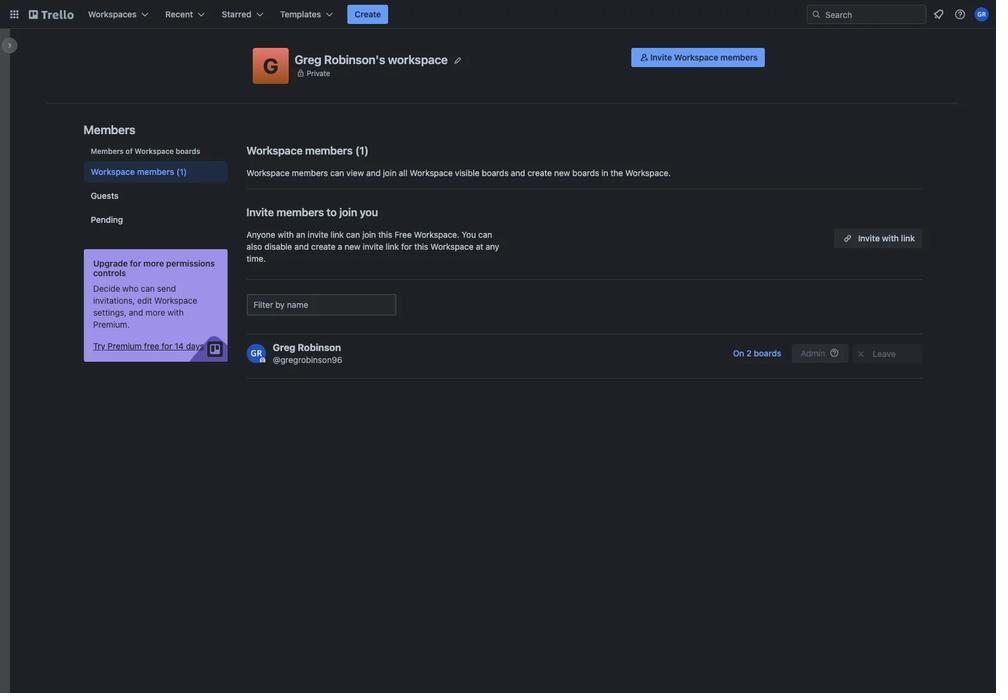 Task type: describe. For each thing, give the bounding box(es) containing it.
for inside upgrade for more permissions controls decide who can send invitations, edit workspace settings, and more with premium.
[[130, 258, 141, 269]]

and inside upgrade for more permissions controls decide who can send invitations, edit workspace settings, and more with premium.
[[129, 307, 143, 318]]

pending link
[[84, 209, 227, 231]]

(1)
[[177, 167, 187, 177]]

admin
[[801, 348, 826, 358]]

members inside button
[[721, 52, 758, 62]]

workspace
[[388, 52, 448, 66]]

@gregrobinson96
[[273, 355, 343, 365]]

g
[[263, 53, 279, 78]]

to
[[327, 206, 337, 219]]

for inside anyone with an invite link can join this free workspace. you can also disable and create a new invite link for this workspace at any time.
[[401, 242, 412, 252]]

boards up (1)
[[176, 147, 200, 156]]

with for invite
[[883, 233, 899, 243]]

templates
[[280, 9, 321, 19]]

private
[[307, 69, 330, 78]]

2
[[747, 348, 752, 358]]

all
[[399, 168, 408, 178]]

invite with link
[[859, 233, 915, 243]]

and right visible
[[511, 168, 526, 178]]

1 horizontal spatial workspace.
[[626, 168, 671, 178]]

time.
[[247, 254, 266, 264]]

leave
[[873, 349, 896, 359]]

try premium free for 14 days button
[[93, 340, 204, 352]]

any
[[486, 242, 500, 252]]

can inside upgrade for more permissions controls decide who can send invitations, edit workspace settings, and more with premium.
[[141, 283, 155, 294]]

admin button
[[792, 344, 849, 363]]

premium
[[108, 341, 142, 351]]

decide
[[93, 283, 120, 294]]

try premium free for 14 days
[[93, 341, 204, 351]]

0 vertical spatial join
[[383, 168, 397, 178]]

anyone
[[247, 230, 276, 240]]

)
[[365, 144, 369, 157]]

members of workspace boards
[[91, 147, 200, 156]]

workspaces button
[[81, 5, 156, 24]]

greg for greg robinson's workspace
[[295, 52, 322, 66]]

sm image
[[639, 52, 651, 64]]

sm image
[[856, 348, 868, 360]]

settings,
[[93, 307, 127, 318]]

workspaces
[[88, 9, 137, 19]]

pending
[[91, 215, 123, 225]]

invite workspace members
[[651, 52, 758, 62]]

on 2 boards
[[733, 348, 782, 358]]

who
[[123, 283, 139, 294]]

workspace members can view and join all workspace visible boards and create new boards in the workspace.
[[247, 168, 671, 178]]

1
[[360, 144, 365, 157]]

this member is an admin of this workspace. image
[[260, 358, 265, 363]]

1 horizontal spatial link
[[386, 242, 399, 252]]

greg for greg robinson @gregrobinson96
[[273, 342, 296, 353]]

with inside upgrade for more permissions controls decide who can send invitations, edit workspace settings, and more with premium.
[[168, 307, 184, 318]]

can up at
[[479, 230, 493, 240]]

you
[[360, 206, 378, 219]]

join inside anyone with an invite link can join this free workspace. you can also disable and create a new invite link for this workspace at any time.
[[363, 230, 376, 240]]

1 horizontal spatial this
[[414, 242, 429, 252]]

workspace inside upgrade for more permissions controls decide who can send invitations, edit workspace settings, and more with premium.
[[154, 295, 197, 306]]

greg robinson @gregrobinson96
[[273, 342, 343, 365]]

on 2 boards link
[[728, 344, 787, 363]]

premium.
[[93, 319, 130, 330]]

1 vertical spatial more
[[146, 307, 165, 318]]

0 horizontal spatial invite
[[308, 230, 329, 240]]

( 1 )
[[355, 144, 369, 157]]

templates button
[[273, 5, 340, 24]]



Task type: locate. For each thing, give the bounding box(es) containing it.
can up edit
[[141, 283, 155, 294]]

14
[[175, 341, 184, 351]]

greg up @gregrobinson96
[[273, 342, 296, 353]]

2 horizontal spatial join
[[383, 168, 397, 178]]

send
[[157, 283, 176, 294]]

recent button
[[158, 5, 212, 24]]

1 horizontal spatial workspace members
[[247, 144, 353, 157]]

1 vertical spatial for
[[130, 258, 141, 269]]

2 horizontal spatial link
[[902, 233, 915, 243]]

back to home image
[[29, 5, 74, 24]]

a
[[338, 242, 343, 252]]

members
[[84, 123, 135, 137], [91, 147, 124, 156]]

visible
[[455, 168, 480, 178]]

and
[[366, 168, 381, 178], [511, 168, 526, 178], [295, 242, 309, 252], [129, 307, 143, 318]]

boards
[[176, 147, 200, 156], [482, 168, 509, 178], [573, 168, 600, 178], [754, 348, 782, 358]]

0 notifications image
[[932, 7, 946, 22]]

view
[[347, 168, 364, 178]]

the
[[611, 168, 623, 178]]

members up of
[[84, 123, 135, 137]]

invite for invite workspace members
[[651, 52, 672, 62]]

1 vertical spatial create
[[311, 242, 336, 252]]

greg robinson's workspace
[[295, 52, 448, 66]]

invite
[[651, 52, 672, 62], [247, 206, 274, 219], [859, 233, 880, 243]]

anyone with an invite link can join this free workspace. you can also disable and create a new invite link for this workspace at any time.
[[247, 230, 500, 264]]

of
[[126, 147, 133, 156]]

robinson's
[[324, 52, 385, 66]]

upgrade for more permissions controls decide who can send invitations, edit workspace settings, and more with premium.
[[93, 258, 215, 330]]

for
[[401, 242, 412, 252], [130, 258, 141, 269], [162, 341, 172, 351]]

0 horizontal spatial this
[[378, 230, 393, 240]]

0 horizontal spatial new
[[345, 242, 361, 252]]

0 vertical spatial for
[[401, 242, 412, 252]]

0 horizontal spatial create
[[311, 242, 336, 252]]

for right upgrade
[[130, 258, 141, 269]]

1 horizontal spatial new
[[555, 168, 570, 178]]

1 horizontal spatial join
[[363, 230, 376, 240]]

for left the 14
[[162, 341, 172, 351]]

open information menu image
[[955, 8, 967, 20]]

0 vertical spatial invite
[[651, 52, 672, 62]]

and down edit
[[129, 307, 143, 318]]

boards right visible
[[482, 168, 509, 178]]

invite with link button
[[835, 229, 923, 248]]

1 vertical spatial this
[[414, 242, 429, 252]]

invite members to join you
[[247, 206, 378, 219]]

recent
[[165, 9, 193, 19]]

link
[[331, 230, 344, 240], [902, 233, 915, 243], [386, 242, 399, 252]]

primary element
[[0, 0, 997, 29]]

create inside anyone with an invite link can join this free workspace. you can also disable and create a new invite link for this workspace at any time.
[[311, 242, 336, 252]]

0 horizontal spatial workspace.
[[414, 230, 460, 240]]

workspace
[[675, 52, 719, 62], [247, 144, 303, 157], [135, 147, 174, 156], [91, 167, 135, 177], [247, 168, 290, 178], [410, 168, 453, 178], [431, 242, 474, 252], [154, 295, 197, 306]]

0 vertical spatial new
[[555, 168, 570, 178]]

link inside button
[[902, 233, 915, 243]]

join right to
[[340, 206, 357, 219]]

edit
[[137, 295, 152, 306]]

robinson
[[298, 342, 341, 353]]

0 horizontal spatial workspace members
[[91, 167, 174, 177]]

workspace. left you
[[414, 230, 460, 240]]

0 vertical spatial workspace.
[[626, 168, 671, 178]]

1 vertical spatial new
[[345, 242, 361, 252]]

invite for invite with link
[[859, 233, 880, 243]]

at
[[476, 242, 484, 252]]

1 horizontal spatial invite
[[363, 242, 384, 252]]

Search field
[[822, 5, 927, 23]]

with inside button
[[883, 233, 899, 243]]

members
[[721, 52, 758, 62], [305, 144, 353, 157], [137, 167, 174, 177], [292, 168, 328, 178], [277, 206, 324, 219]]

invite for invite members to join you
[[247, 206, 274, 219]]

join down you
[[363, 230, 376, 240]]

more up send
[[143, 258, 164, 269]]

switch to… image
[[8, 8, 20, 20]]

0 horizontal spatial join
[[340, 206, 357, 219]]

join
[[383, 168, 397, 178], [340, 206, 357, 219], [363, 230, 376, 240]]

this
[[378, 230, 393, 240], [414, 242, 429, 252]]

leave link
[[854, 344, 923, 363]]

workspace.
[[626, 168, 671, 178], [414, 230, 460, 240]]

2 horizontal spatial for
[[401, 242, 412, 252]]

create
[[528, 168, 552, 178], [311, 242, 336, 252]]

starred
[[222, 9, 252, 19]]

workspace inside anyone with an invite link can join this free workspace. you can also disable and create a new invite link for this workspace at any time.
[[431, 242, 474, 252]]

and right view
[[366, 168, 381, 178]]

members left of
[[91, 147, 124, 156]]

Filter by name text field
[[247, 294, 396, 316]]

for down free
[[401, 242, 412, 252]]

free
[[144, 341, 159, 351]]

greg
[[295, 52, 322, 66], [273, 342, 296, 353]]

new
[[555, 168, 570, 178], [345, 242, 361, 252]]

greg up private
[[295, 52, 322, 66]]

1 vertical spatial members
[[91, 147, 124, 156]]

2 vertical spatial invite
[[859, 233, 880, 243]]

can
[[330, 168, 344, 178], [346, 230, 360, 240], [479, 230, 493, 240], [141, 283, 155, 294]]

new right the a
[[345, 242, 361, 252]]

also
[[247, 242, 262, 252]]

boards right "2"
[[754, 348, 782, 358]]

an
[[296, 230, 306, 240]]

1 horizontal spatial for
[[162, 341, 172, 351]]

1 vertical spatial join
[[340, 206, 357, 219]]

in
[[602, 168, 609, 178]]

with
[[278, 230, 294, 240], [883, 233, 899, 243], [168, 307, 184, 318]]

invite workspace members button
[[632, 48, 765, 67]]

invite right the a
[[363, 242, 384, 252]]

0 vertical spatial more
[[143, 258, 164, 269]]

members for members of workspace boards
[[91, 147, 124, 156]]

new inside anyone with an invite link can join this free workspace. you can also disable and create a new invite link for this workspace at any time.
[[345, 242, 361, 252]]

1 vertical spatial workspace.
[[414, 230, 460, 240]]

free
[[395, 230, 412, 240]]

2 horizontal spatial invite
[[859, 233, 880, 243]]

greg inside greg robinson @gregrobinson96
[[273, 342, 296, 353]]

workspace members
[[247, 144, 353, 157], [91, 167, 174, 177]]

can down you
[[346, 230, 360, 240]]

g button
[[253, 48, 289, 84]]

create button
[[348, 5, 388, 24]]

join left all
[[383, 168, 397, 178]]

2 vertical spatial for
[[162, 341, 172, 351]]

0 vertical spatial workspace members
[[247, 144, 353, 157]]

invitations,
[[93, 295, 135, 306]]

and down an
[[295, 242, 309, 252]]

0 vertical spatial greg
[[295, 52, 322, 66]]

greg robinson (gregrobinson96) image
[[975, 7, 990, 22]]

days
[[186, 341, 204, 351]]

guests
[[91, 191, 119, 201]]

0 horizontal spatial invite
[[247, 206, 274, 219]]

0 vertical spatial members
[[84, 123, 135, 137]]

disable
[[265, 242, 292, 252]]

(
[[355, 144, 360, 157]]

you
[[462, 230, 476, 240]]

1 horizontal spatial create
[[528, 168, 552, 178]]

2 horizontal spatial with
[[883, 233, 899, 243]]

create
[[355, 9, 381, 19]]

invite
[[308, 230, 329, 240], [363, 242, 384, 252]]

this left free
[[378, 230, 393, 240]]

permissions
[[166, 258, 215, 269]]

workspace members left ( at the left of the page
[[247, 144, 353, 157]]

boards left in
[[573, 168, 600, 178]]

0 vertical spatial create
[[528, 168, 552, 178]]

with inside anyone with an invite link can join this free workspace. you can also disable and create a new invite link for this workspace at any time.
[[278, 230, 294, 240]]

members for members
[[84, 123, 135, 137]]

2 vertical spatial join
[[363, 230, 376, 240]]

more down edit
[[146, 307, 165, 318]]

and inside anyone with an invite link can join this free workspace. you can also disable and create a new invite link for this workspace at any time.
[[295, 242, 309, 252]]

workspace inside button
[[675, 52, 719, 62]]

more
[[143, 258, 164, 269], [146, 307, 165, 318]]

0 horizontal spatial with
[[168, 307, 184, 318]]

starred button
[[215, 5, 271, 24]]

this left at
[[414, 242, 429, 252]]

1 vertical spatial workspace members
[[91, 167, 174, 177]]

upgrade
[[93, 258, 128, 269]]

workspace members down of
[[91, 167, 174, 177]]

0 vertical spatial this
[[378, 230, 393, 240]]

0 horizontal spatial link
[[331, 230, 344, 240]]

0 vertical spatial invite
[[308, 230, 329, 240]]

1 vertical spatial greg
[[273, 342, 296, 353]]

with for anyone
[[278, 230, 294, 240]]

new left in
[[555, 168, 570, 178]]

for inside try premium free for 14 days button
[[162, 341, 172, 351]]

0 horizontal spatial for
[[130, 258, 141, 269]]

on
[[733, 348, 745, 358]]

1 vertical spatial invite
[[363, 242, 384, 252]]

can left view
[[330, 168, 344, 178]]

1 horizontal spatial with
[[278, 230, 294, 240]]

guests link
[[84, 185, 227, 207]]

search image
[[812, 10, 822, 19]]

controls
[[93, 268, 126, 278]]

1 horizontal spatial invite
[[651, 52, 672, 62]]

workspace. inside anyone with an invite link can join this free workspace. you can also disable and create a new invite link for this workspace at any time.
[[414, 230, 460, 240]]

try
[[93, 341, 105, 351]]

1 vertical spatial invite
[[247, 206, 274, 219]]

invite right an
[[308, 230, 329, 240]]

workspace. right the
[[626, 168, 671, 178]]



Task type: vqa. For each thing, say whether or not it's contained in the screenshot.
the ascending
no



